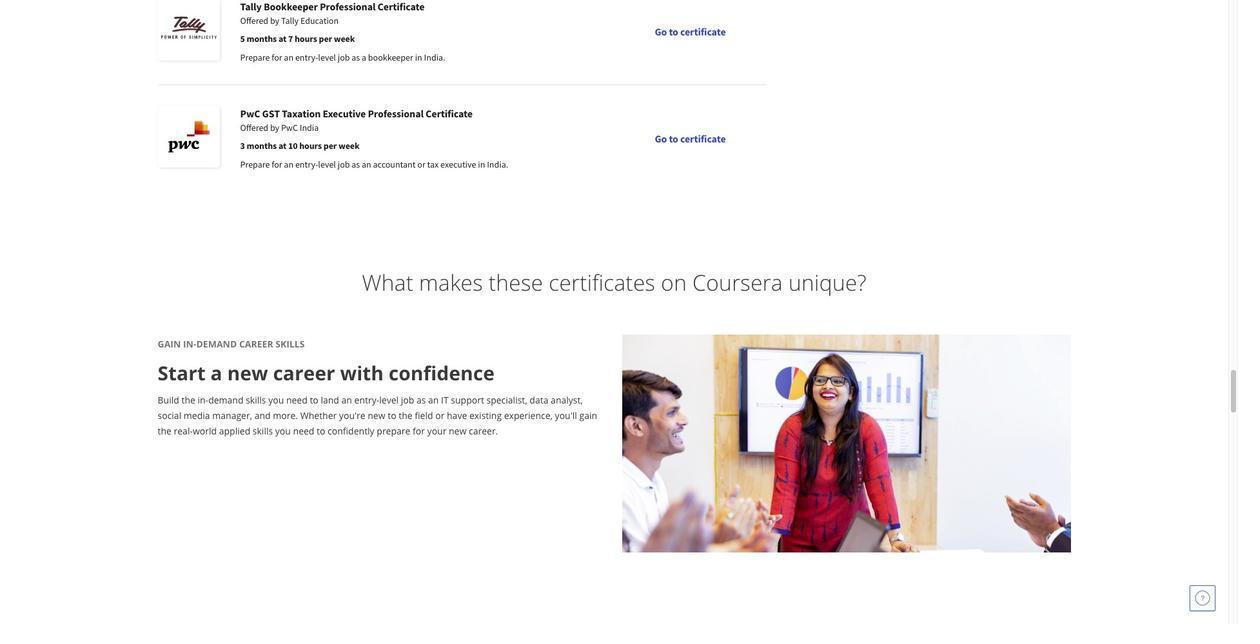 Task type: locate. For each thing, give the bounding box(es) containing it.
start a new career with confidence
[[158, 360, 495, 386]]

new down have
[[449, 425, 467, 437]]

0 vertical spatial prepare
[[240, 52, 270, 63]]

0 vertical spatial certificate
[[378, 0, 425, 13]]

0 horizontal spatial in
[[415, 52, 422, 63]]

1 offered from the top
[[240, 15, 268, 26]]

media
[[184, 410, 210, 422]]

offered up 3 in the top of the page
[[240, 122, 268, 134]]

per
[[319, 33, 332, 45], [324, 140, 337, 152]]

1 prepare from the top
[[240, 52, 270, 63]]

professional up education
[[320, 0, 376, 13]]

1 vertical spatial certificate
[[680, 132, 726, 145]]

1 months from the top
[[247, 33, 277, 45]]

0 horizontal spatial a
[[211, 360, 222, 386]]

at
[[279, 33, 287, 45], [279, 140, 287, 152]]

week inside tally bookkeeper professional certificate offered by tally education 5 months at 7 hours per week
[[334, 33, 355, 45]]

per inside the pwc gst taxation executive  professional certificate offered by pwc india 3 months at 10 hours per week
[[324, 140, 337, 152]]

1 horizontal spatial pwc
[[281, 122, 298, 134]]

in right bookkeeper
[[415, 52, 422, 63]]

2 vertical spatial level
[[379, 394, 399, 406]]

have
[[447, 410, 467, 422]]

tally bookkeeper professional certificate offered by tally education 5 months at 7 hours per week
[[240, 0, 425, 45]]

1 certificate from the top
[[680, 25, 726, 38]]

you down more.
[[275, 425, 291, 437]]

more.
[[273, 410, 298, 422]]

offered up the "5"
[[240, 15, 268, 26]]

1 vertical spatial level
[[318, 159, 336, 170]]

0 vertical spatial professional
[[320, 0, 376, 13]]

skills
[[246, 394, 266, 406], [253, 425, 273, 437]]

land
[[321, 394, 339, 406]]

prepare down 3 in the top of the page
[[240, 159, 270, 170]]

0 horizontal spatial tally
[[240, 0, 262, 13]]

0 vertical spatial go
[[655, 25, 667, 38]]

by inside tally bookkeeper professional certificate offered by tally education 5 months at 7 hours per week
[[270, 15, 279, 26]]

1 vertical spatial job
[[338, 159, 350, 170]]

job
[[338, 52, 350, 63], [338, 159, 350, 170], [401, 394, 414, 406]]

the down social on the bottom left
[[158, 425, 171, 437]]

2 horizontal spatial new
[[449, 425, 467, 437]]

certificate up bookkeeper
[[378, 0, 425, 13]]

1 go to certificate from the top
[[655, 25, 726, 38]]

professional inside the pwc gst taxation executive  professional certificate offered by pwc india 3 months at 10 hours per week
[[368, 107, 424, 120]]

as up field
[[417, 394, 426, 406]]

1 vertical spatial in
[[478, 159, 485, 170]]

skills
[[276, 338, 305, 350]]

need down the whether
[[293, 425, 314, 437]]

2 vertical spatial for
[[413, 425, 425, 437]]

hours right 7
[[295, 33, 317, 45]]

for inside build the in-demand skills you need to land an entry-level job as an it support specialist, data analyst, social media manager, and more. whether you're new to the field or have existing experience, you'll gain the real-world applied skills you need to confidently prepare for your new career.
[[413, 425, 425, 437]]

2 vertical spatial job
[[401, 394, 414, 406]]

1 horizontal spatial tally
[[281, 15, 299, 26]]

week up prepare for an entry-level job as an accountant or tax executive in india.
[[339, 140, 360, 152]]

0 vertical spatial offered
[[240, 15, 268, 26]]

executive
[[441, 159, 476, 170]]

2 vertical spatial new
[[449, 425, 467, 437]]

pwc
[[240, 107, 260, 120], [281, 122, 298, 134]]

india.
[[424, 52, 445, 63], [487, 159, 508, 170]]

professional up accountant
[[368, 107, 424, 120]]

1 vertical spatial at
[[279, 140, 287, 152]]

2 months from the top
[[247, 140, 277, 152]]

manager,
[[212, 410, 252, 422]]

specialist,
[[487, 394, 527, 406]]

1 vertical spatial or
[[435, 410, 445, 422]]

skills up and
[[246, 394, 266, 406]]

by
[[270, 15, 279, 26], [270, 122, 279, 134]]

gain in-demand career skills
[[158, 338, 305, 350]]

job inside build the in-demand skills you need to land an entry-level job as an it support specialist, data analyst, social media manager, and more. whether you're new to the field or have existing experience, you'll gain the real-world applied skills you need to confidently prepare for your new career.
[[401, 394, 414, 406]]

1 vertical spatial week
[[339, 140, 360, 152]]

1 at from the top
[[279, 33, 287, 45]]

offered inside the pwc gst taxation executive  professional certificate offered by pwc india 3 months at 10 hours per week
[[240, 122, 268, 134]]

your
[[427, 425, 447, 437]]

level down tally bookkeeper professional certificate offered by tally education 5 months at 7 hours per week
[[318, 52, 336, 63]]

0 vertical spatial go to certificate
[[655, 25, 726, 38]]

0 vertical spatial by
[[270, 15, 279, 26]]

entry-
[[295, 52, 318, 63], [295, 159, 318, 170], [354, 394, 379, 406]]

1 vertical spatial pwc
[[281, 122, 298, 134]]

at inside the pwc gst taxation executive  professional certificate offered by pwc india 3 months at 10 hours per week
[[279, 140, 287, 152]]

go to certificate for pwc gst taxation executive  professional certificate
[[655, 132, 726, 145]]

entry- up 'you're'
[[354, 394, 379, 406]]

the left in-
[[182, 394, 195, 406]]

1 vertical spatial go to certificate
[[655, 132, 726, 145]]

0 vertical spatial entry-
[[295, 52, 318, 63]]

level down india
[[318, 159, 336, 170]]

tally
[[240, 0, 262, 13], [281, 15, 299, 26]]

go for pwc gst taxation executive  professional certificate
[[655, 132, 667, 145]]

0 vertical spatial tally
[[240, 0, 262, 13]]

go
[[655, 25, 667, 38], [655, 132, 667, 145]]

months
[[247, 33, 277, 45], [247, 140, 277, 152]]

2 certificate from the top
[[680, 132, 726, 145]]

or left tax
[[417, 159, 426, 170]]

at left 7
[[279, 33, 287, 45]]

0 vertical spatial for
[[272, 52, 282, 63]]

for down gst
[[272, 159, 282, 170]]

india. right executive
[[487, 159, 508, 170]]

as for executive
[[352, 159, 360, 170]]

2 at from the top
[[279, 140, 287, 152]]

7
[[288, 33, 293, 45]]

per down education
[[319, 33, 332, 45]]

months inside the pwc gst taxation executive  professional certificate offered by pwc india 3 months at 10 hours per week
[[247, 140, 277, 152]]

2 go from the top
[[655, 132, 667, 145]]

1 by from the top
[[270, 15, 279, 26]]

week up prepare for an entry-level job as a bookkeeper in india.
[[334, 33, 355, 45]]

1 horizontal spatial or
[[435, 410, 445, 422]]

1 horizontal spatial india.
[[487, 159, 508, 170]]

new down career
[[227, 360, 268, 386]]

career
[[239, 338, 273, 350]]

0 vertical spatial at
[[279, 33, 287, 45]]

demand
[[208, 394, 244, 406]]

1 vertical spatial offered
[[240, 122, 268, 134]]

in-
[[198, 394, 208, 406]]

as left bookkeeper
[[352, 52, 360, 63]]

tally down bookkeeper
[[281, 15, 299, 26]]

1 vertical spatial professional
[[368, 107, 424, 120]]

hours right 10
[[299, 140, 322, 152]]

0 vertical spatial new
[[227, 360, 268, 386]]

career
[[273, 360, 335, 386]]

0 vertical spatial job
[[338, 52, 350, 63]]

for for bookkeeper
[[272, 52, 282, 63]]

0 vertical spatial months
[[247, 33, 277, 45]]

1 vertical spatial per
[[324, 140, 337, 152]]

1 vertical spatial new
[[368, 410, 385, 422]]

1 horizontal spatial in
[[478, 159, 485, 170]]

2 vertical spatial as
[[417, 394, 426, 406]]

1 vertical spatial a
[[211, 360, 222, 386]]

0 vertical spatial certificate
[[680, 25, 726, 38]]

or up your
[[435, 410, 445, 422]]

need
[[286, 394, 307, 406], [293, 425, 314, 437]]

1 vertical spatial entry-
[[295, 159, 318, 170]]

real-
[[174, 425, 193, 437]]

1 vertical spatial you
[[275, 425, 291, 437]]

by inside the pwc gst taxation executive  professional certificate offered by pwc india 3 months at 10 hours per week
[[270, 122, 279, 134]]

offered
[[240, 15, 268, 26], [240, 122, 268, 134]]

certificate
[[680, 25, 726, 38], [680, 132, 726, 145]]

1 vertical spatial by
[[270, 122, 279, 134]]

certificate
[[378, 0, 425, 13], [426, 107, 473, 120]]

certificate for pwc gst taxation executive  professional certificate
[[680, 132, 726, 145]]

a left bookkeeper
[[362, 52, 366, 63]]

certificate up executive
[[426, 107, 473, 120]]

what
[[362, 268, 413, 297]]

tax
[[427, 159, 439, 170]]

or
[[417, 159, 426, 170], [435, 410, 445, 422]]

prepare for an entry-level job as an accountant or tax executive in india.
[[240, 159, 508, 170]]

existing
[[469, 410, 502, 422]]

prepare down the "5"
[[240, 52, 270, 63]]

1 vertical spatial for
[[272, 159, 282, 170]]

to
[[669, 25, 678, 38], [669, 132, 678, 145], [310, 394, 318, 406], [388, 410, 396, 422], [317, 425, 325, 437]]

1 vertical spatial go
[[655, 132, 667, 145]]

support
[[451, 394, 484, 406]]

an left accountant
[[362, 159, 371, 170]]

go to certificate
[[655, 25, 726, 38], [655, 132, 726, 145]]

prepare
[[240, 52, 270, 63], [240, 159, 270, 170]]

1 vertical spatial india.
[[487, 159, 508, 170]]

unique?
[[789, 268, 867, 297]]

as
[[352, 52, 360, 63], [352, 159, 360, 170], [417, 394, 426, 406]]

as for certificate
[[352, 52, 360, 63]]

2 prepare from the top
[[240, 159, 270, 170]]

0 vertical spatial or
[[417, 159, 426, 170]]

for
[[272, 52, 282, 63], [272, 159, 282, 170], [413, 425, 425, 437]]

1 go from the top
[[655, 25, 667, 38]]

months right the "5"
[[247, 33, 277, 45]]

0 vertical spatial week
[[334, 33, 355, 45]]

entry- down 10
[[295, 159, 318, 170]]

1 vertical spatial prepare
[[240, 159, 270, 170]]

skills down and
[[253, 425, 273, 437]]

go for tally bookkeeper professional certificate
[[655, 25, 667, 38]]

2 vertical spatial entry-
[[354, 394, 379, 406]]

hours inside tally bookkeeper professional certificate offered by tally education 5 months at 7 hours per week
[[295, 33, 317, 45]]

week
[[334, 33, 355, 45], [339, 140, 360, 152]]

gain
[[580, 410, 597, 422]]

in right executive
[[478, 159, 485, 170]]

2 horizontal spatial the
[[399, 410, 413, 422]]

2 offered from the top
[[240, 122, 268, 134]]

applied
[[219, 425, 250, 437]]

as down the pwc gst taxation executive  professional certificate offered by pwc india 3 months at 10 hours per week
[[352, 159, 360, 170]]

prepare
[[377, 425, 410, 437]]

gst
[[262, 107, 280, 120]]

at left 10
[[279, 140, 287, 152]]

certificate inside tally bookkeeper professional certificate offered by tally education 5 months at 7 hours per week
[[378, 0, 425, 13]]

job down tally bookkeeper professional certificate offered by tally education 5 months at 7 hours per week
[[338, 52, 350, 63]]

the left field
[[399, 410, 413, 422]]

in
[[415, 52, 422, 63], [478, 159, 485, 170]]

hours
[[295, 33, 317, 45], [299, 140, 322, 152]]

new up prepare
[[368, 410, 385, 422]]

need up more.
[[286, 394, 307, 406]]

2 vertical spatial the
[[158, 425, 171, 437]]

0 horizontal spatial pwc
[[240, 107, 260, 120]]

you
[[268, 394, 284, 406], [275, 425, 291, 437]]

job up prepare
[[401, 394, 414, 406]]

1 vertical spatial certificate
[[426, 107, 473, 120]]

per inside tally bookkeeper professional certificate offered by tally education 5 months at 7 hours per week
[[319, 33, 332, 45]]

per down executive in the left top of the page
[[324, 140, 337, 152]]

by down gst
[[270, 122, 279, 134]]

an left it
[[428, 394, 439, 406]]

0 vertical spatial a
[[362, 52, 366, 63]]

0 vertical spatial per
[[319, 33, 332, 45]]

1 vertical spatial months
[[247, 140, 277, 152]]

you up more.
[[268, 394, 284, 406]]

an
[[284, 52, 294, 63], [284, 159, 294, 170], [362, 159, 371, 170], [342, 394, 352, 406], [428, 394, 439, 406]]

months inside tally bookkeeper professional certificate offered by tally education 5 months at 7 hours per week
[[247, 33, 277, 45]]

professional
[[320, 0, 376, 13], [368, 107, 424, 120]]

it
[[441, 394, 449, 406]]

pwc up 10
[[281, 122, 298, 134]]

new
[[227, 360, 268, 386], [368, 410, 385, 422], [449, 425, 467, 437]]

0 vertical spatial level
[[318, 52, 336, 63]]

and
[[255, 410, 271, 422]]

months right 3 in the top of the page
[[247, 140, 277, 152]]

prepare for tally
[[240, 52, 270, 63]]

experience,
[[504, 410, 553, 422]]

entry- down education
[[295, 52, 318, 63]]

2 go to certificate from the top
[[655, 132, 726, 145]]

for down field
[[413, 425, 425, 437]]

india. right bookkeeper
[[424, 52, 445, 63]]

0 vertical spatial as
[[352, 52, 360, 63]]

job for professional
[[338, 52, 350, 63]]

a up 'demand'
[[211, 360, 222, 386]]

for down bookkeeper
[[272, 52, 282, 63]]

1 vertical spatial the
[[399, 410, 413, 422]]

1 horizontal spatial certificate
[[426, 107, 473, 120]]

an down 10
[[284, 159, 294, 170]]

by down bookkeeper
[[270, 15, 279, 26]]

0 vertical spatial the
[[182, 394, 195, 406]]

0 vertical spatial hours
[[295, 33, 317, 45]]

1 horizontal spatial new
[[368, 410, 385, 422]]

job down the pwc gst taxation executive  professional certificate offered by pwc india 3 months at 10 hours per week
[[338, 159, 350, 170]]

tally up the "5"
[[240, 0, 262, 13]]

bookkeeper
[[368, 52, 413, 63]]

certificates
[[549, 268, 655, 297]]

1 vertical spatial as
[[352, 159, 360, 170]]

5
[[240, 33, 245, 45]]

level
[[318, 52, 336, 63], [318, 159, 336, 170], [379, 394, 399, 406]]

world
[[193, 425, 217, 437]]

job for taxation
[[338, 159, 350, 170]]

0 horizontal spatial certificate
[[378, 0, 425, 13]]

certificate for tally bookkeeper professional certificate
[[680, 25, 726, 38]]

level up prepare
[[379, 394, 399, 406]]

prepare for pwc
[[240, 159, 270, 170]]

pwc left gst
[[240, 107, 260, 120]]

data
[[530, 394, 549, 406]]

the
[[182, 394, 195, 406], [399, 410, 413, 422], [158, 425, 171, 437]]

0 vertical spatial india.
[[424, 52, 445, 63]]

at inside tally bookkeeper professional certificate offered by tally education 5 months at 7 hours per week
[[279, 33, 287, 45]]

2 by from the top
[[270, 122, 279, 134]]

a
[[362, 52, 366, 63], [211, 360, 222, 386]]

1 vertical spatial hours
[[299, 140, 322, 152]]

career.
[[469, 425, 498, 437]]



Task type: describe. For each thing, give the bounding box(es) containing it.
level for taxation
[[318, 159, 336, 170]]

an down 7
[[284, 52, 294, 63]]

executive
[[323, 107, 366, 120]]

entry- for taxation
[[295, 159, 318, 170]]

demand
[[196, 338, 237, 350]]

you're
[[339, 410, 365, 422]]

bookkeeper
[[264, 0, 318, 13]]

start
[[158, 360, 206, 386]]

0 vertical spatial in
[[415, 52, 422, 63]]

0 vertical spatial skills
[[246, 394, 266, 406]]

build the in-demand skills you need to land an entry-level job as an it support specialist, data analyst, social media manager, and more. whether you're new to the field or have existing experience, you'll gain the real-world applied skills you need to confidently prepare for your new career.
[[158, 394, 597, 437]]

whether
[[300, 410, 337, 422]]

0 horizontal spatial the
[[158, 425, 171, 437]]

an up 'you're'
[[342, 394, 352, 406]]

build
[[158, 394, 179, 406]]

offered inside tally bookkeeper professional certificate offered by tally education 5 months at 7 hours per week
[[240, 15, 268, 26]]

in-
[[183, 338, 196, 350]]

these
[[489, 268, 543, 297]]

entry- for professional
[[295, 52, 318, 63]]

pwc india image
[[158, 106, 220, 168]]

1 horizontal spatial a
[[362, 52, 366, 63]]

taxation
[[282, 107, 321, 120]]

on
[[661, 268, 687, 297]]

0 horizontal spatial new
[[227, 360, 268, 386]]

gain
[[158, 338, 181, 350]]

confidence
[[389, 360, 495, 386]]

field
[[415, 410, 433, 422]]

prepare for an entry-level job as a bookkeeper in india.
[[240, 52, 445, 63]]

accountant
[[373, 159, 416, 170]]

0 horizontal spatial or
[[417, 159, 426, 170]]

analyst,
[[551, 394, 583, 406]]

go to certificate for tally bookkeeper professional certificate
[[655, 25, 726, 38]]

level inside build the in-demand skills you need to land an entry-level job as an it support specialist, data analyst, social media manager, and more. whether you're new to the field or have existing experience, you'll gain the real-world applied skills you need to confidently prepare for your new career.
[[379, 394, 399, 406]]

with
[[340, 360, 384, 386]]

1 vertical spatial skills
[[253, 425, 273, 437]]

3
[[240, 140, 245, 152]]

social
[[158, 410, 181, 422]]

level for professional
[[318, 52, 336, 63]]

pwc gst taxation executive  professional certificate offered by pwc india 3 months at 10 hours per week
[[240, 107, 473, 152]]

what makes these certificates on coursera unique?
[[362, 268, 867, 297]]

10
[[288, 140, 298, 152]]

1 vertical spatial tally
[[281, 15, 299, 26]]

1 horizontal spatial the
[[182, 394, 195, 406]]

entry- inside build the in-demand skills you need to land an entry-level job as an it support specialist, data analyst, social media manager, and more. whether you're new to the field or have existing experience, you'll gain the real-world applied skills you need to confidently prepare for your new career.
[[354, 394, 379, 406]]

1 vertical spatial need
[[293, 425, 314, 437]]

education
[[301, 15, 339, 26]]

as inside build the in-demand skills you need to land an entry-level job as an it support specialist, data analyst, social media manager, and more. whether you're new to the field or have existing experience, you'll gain the real-world applied skills you need to confidently prepare for your new career.
[[417, 394, 426, 406]]

india
[[300, 122, 319, 134]]

coursera
[[693, 268, 783, 297]]

0 horizontal spatial india.
[[424, 52, 445, 63]]

or inside build the in-demand skills you need to land an entry-level job as an it support specialist, data analyst, social media manager, and more. whether you're new to the field or have existing experience, you'll gain the real-world applied skills you need to confidently prepare for your new career.
[[435, 410, 445, 422]]

certificate inside the pwc gst taxation executive  professional certificate offered by pwc india 3 months at 10 hours per week
[[426, 107, 473, 120]]

for for gst
[[272, 159, 282, 170]]

help center image
[[1195, 591, 1211, 606]]

professional inside tally bookkeeper professional certificate offered by tally education 5 months at 7 hours per week
[[320, 0, 376, 13]]

week inside the pwc gst taxation executive  professional certificate offered by pwc india 3 months at 10 hours per week
[[339, 140, 360, 152]]

tally education image
[[158, 0, 220, 61]]

makes
[[419, 268, 483, 297]]

hours inside the pwc gst taxation executive  professional certificate offered by pwc india 3 months at 10 hours per week
[[299, 140, 322, 152]]

you'll
[[555, 410, 577, 422]]

confidently
[[328, 425, 375, 437]]

0 vertical spatial need
[[286, 394, 307, 406]]

0 vertical spatial pwc
[[240, 107, 260, 120]]

0 vertical spatial you
[[268, 394, 284, 406]]



Task type: vqa. For each thing, say whether or not it's contained in the screenshot.
What are the English proficiency requirements?
no



